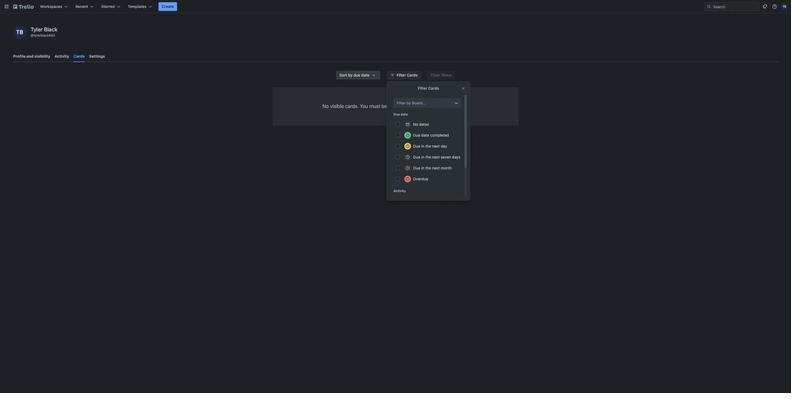 Task type: locate. For each thing, give the bounding box(es) containing it.
0 vertical spatial the
[[426, 144, 431, 148]]

filter cards inside button
[[397, 73, 418, 77]]

be
[[382, 103, 387, 109]]

1 next from the top
[[432, 144, 440, 148]]

1 horizontal spatial filter cards
[[418, 86, 439, 91]]

1 vertical spatial filter cards
[[418, 86, 439, 91]]

card
[[413, 103, 423, 109]]

cards link
[[74, 51, 85, 62]]

due for due in the next day
[[413, 144, 421, 148]]

by for filter
[[407, 101, 411, 105]]

filter inside button
[[397, 73, 406, 77]]

clear
[[431, 73, 441, 77]]

0 vertical spatial no
[[323, 103, 329, 109]]

1 horizontal spatial date
[[401, 112, 408, 116]]

board...
[[412, 101, 426, 105]]

the down due in the next day
[[426, 155, 431, 159]]

0 vertical spatial in
[[422, 144, 425, 148]]

2 next from the top
[[432, 155, 440, 159]]

0 horizontal spatial date
[[362, 73, 370, 77]]

2 the from the top
[[426, 155, 431, 159]]

next left "seven"
[[432, 155, 440, 159]]

a
[[409, 103, 412, 109]]

by
[[348, 73, 353, 77], [407, 101, 411, 105]]

due
[[354, 73, 361, 77]]

0 vertical spatial activity
[[55, 54, 69, 59]]

the down due date completed
[[426, 144, 431, 148]]

no left 'visible'
[[323, 103, 329, 109]]

0 horizontal spatial cards
[[74, 54, 85, 59]]

2 vertical spatial next
[[432, 166, 440, 170]]

0 vertical spatial cards
[[74, 54, 85, 59]]

0 vertical spatial next
[[432, 144, 440, 148]]

profile
[[13, 54, 26, 59]]

by for sort
[[348, 73, 353, 77]]

@
[[31, 33, 34, 37]]

date right the due
[[362, 73, 370, 77]]

2 in from the top
[[422, 155, 425, 159]]

due down due date completed
[[413, 144, 421, 148]]

the
[[426, 144, 431, 148], [426, 155, 431, 159], [426, 166, 431, 170]]

3 in from the top
[[422, 166, 425, 170]]

date
[[362, 73, 370, 77], [401, 112, 408, 116], [422, 133, 429, 138]]

cards left clear in the right top of the page
[[407, 73, 418, 77]]

the up overdue
[[426, 166, 431, 170]]

0 vertical spatial date
[[362, 73, 370, 77]]

recent button
[[72, 2, 97, 11]]

day
[[441, 144, 447, 148]]

0 horizontal spatial activity
[[55, 54, 69, 59]]

1 horizontal spatial activity
[[394, 189, 406, 193]]

due down due in the next day
[[413, 155, 421, 159]]

no left dates on the top right
[[413, 122, 419, 127]]

date down dates on the top right
[[422, 133, 429, 138]]

due for due date completed
[[413, 133, 421, 138]]

date for due date completed
[[422, 133, 429, 138]]

cards
[[74, 54, 85, 59], [407, 73, 418, 77], [429, 86, 439, 91]]

3 next from the top
[[432, 166, 440, 170]]

1 vertical spatial date
[[401, 112, 408, 116]]

settings link
[[89, 51, 105, 61]]

1 vertical spatial the
[[426, 155, 431, 159]]

due down no dates
[[413, 133, 421, 138]]

cards down clear in the right top of the page
[[429, 86, 439, 91]]

1 the from the top
[[426, 144, 431, 148]]

next
[[432, 144, 440, 148], [432, 155, 440, 159], [432, 166, 440, 170]]

starred button
[[98, 2, 124, 11]]

2 horizontal spatial date
[[422, 133, 429, 138]]

0 horizontal spatial to
[[404, 103, 408, 109]]

1 horizontal spatial no
[[413, 122, 419, 127]]

by inside sort by due date popup button
[[348, 73, 353, 77]]

filter cards
[[397, 73, 418, 77], [418, 86, 439, 91]]

templates
[[128, 4, 147, 9]]

seven
[[441, 155, 451, 159]]

0 horizontal spatial by
[[348, 73, 353, 77]]

due for due in the next month
[[413, 166, 421, 170]]

tylerblack440
[[34, 33, 55, 37]]

activity
[[55, 54, 69, 59], [394, 189, 406, 193]]

profile and visibility link
[[13, 51, 50, 61]]

3 the from the top
[[426, 166, 431, 170]]

1 horizontal spatial to
[[436, 103, 440, 109]]

the for month
[[426, 166, 431, 170]]

due date
[[394, 112, 408, 116]]

2 vertical spatial in
[[422, 166, 425, 170]]

in for due in the next month
[[422, 166, 425, 170]]

1 vertical spatial in
[[422, 155, 425, 159]]

1 vertical spatial filter
[[418, 86, 428, 91]]

0 vertical spatial by
[[348, 73, 353, 77]]

for
[[424, 103, 430, 109]]

0 horizontal spatial no
[[323, 103, 329, 109]]

back to home image
[[13, 2, 34, 11]]

due down no visible cards. you must be added to a card for it to appear here.
[[394, 112, 400, 116]]

1 vertical spatial next
[[432, 155, 440, 159]]

0 vertical spatial filter
[[397, 73, 406, 77]]

to
[[404, 103, 408, 109], [436, 103, 440, 109]]

next for day
[[432, 144, 440, 148]]

days
[[453, 155, 461, 159]]

1 to from the left
[[404, 103, 408, 109]]

no
[[323, 103, 329, 109], [413, 122, 419, 127]]

in down due in the next day
[[422, 155, 425, 159]]

due in the next day
[[413, 144, 447, 148]]

the for seven
[[426, 155, 431, 159]]

date down no visible cards. you must be added to a card for it to appear here.
[[401, 112, 408, 116]]

1 vertical spatial cards
[[407, 73, 418, 77]]

1 horizontal spatial by
[[407, 101, 411, 105]]

to left a
[[404, 103, 408, 109]]

cards right activity link
[[74, 54, 85, 59]]

due up overdue
[[413, 166, 421, 170]]

2 vertical spatial the
[[426, 166, 431, 170]]

workspaces
[[40, 4, 62, 9]]

sort
[[340, 73, 347, 77]]

the for day
[[426, 144, 431, 148]]

no for no dates
[[413, 122, 419, 127]]

1 vertical spatial activity
[[394, 189, 406, 193]]

due date completed
[[413, 133, 449, 138]]

1 vertical spatial by
[[407, 101, 411, 105]]

2 vertical spatial date
[[422, 133, 429, 138]]

filter
[[397, 73, 406, 77], [418, 86, 428, 91], [397, 101, 406, 105]]

in down due date completed
[[422, 144, 425, 148]]

due for due in the next seven days
[[413, 155, 421, 159]]

2 vertical spatial cards
[[429, 86, 439, 91]]

in
[[422, 144, 425, 148], [422, 155, 425, 159], [422, 166, 425, 170]]

by left the due
[[348, 73, 353, 77]]

next left month
[[432, 166, 440, 170]]

to right it
[[436, 103, 440, 109]]

1 vertical spatial no
[[413, 122, 419, 127]]

1 horizontal spatial cards
[[407, 73, 418, 77]]

by left the "card"
[[407, 101, 411, 105]]

0 horizontal spatial filter cards
[[397, 73, 418, 77]]

next left day
[[432, 144, 440, 148]]

in up overdue
[[422, 166, 425, 170]]

due
[[394, 112, 400, 116], [413, 133, 421, 138], [413, 144, 421, 148], [413, 155, 421, 159], [413, 166, 421, 170]]

0 vertical spatial filter cards
[[397, 73, 418, 77]]

you
[[360, 103, 368, 109]]

1 in from the top
[[422, 144, 425, 148]]



Task type: vqa. For each thing, say whether or not it's contained in the screenshot.
Add Button related to Google Forms Sync
no



Task type: describe. For each thing, give the bounding box(es) containing it.
primary element
[[0, 0, 792, 13]]

tyler black @ tylerblack440
[[31, 26, 57, 37]]

tyler black (tylerblack440) image
[[13, 26, 26, 39]]

recent
[[75, 4, 88, 9]]

clear filters button
[[428, 71, 455, 80]]

open information menu image
[[773, 4, 778, 9]]

completed
[[430, 133, 449, 138]]

tyler
[[31, 26, 43, 33]]

next for month
[[432, 166, 440, 170]]

date inside popup button
[[362, 73, 370, 77]]

create button
[[159, 2, 177, 11]]

filter by board...
[[397, 101, 426, 105]]

in for due in the next seven days
[[422, 155, 425, 159]]

must
[[370, 103, 381, 109]]

no dates
[[413, 122, 429, 127]]

sort by due date
[[340, 73, 370, 77]]

search image
[[707, 4, 712, 9]]

sort by due date button
[[336, 71, 381, 80]]

here.
[[458, 103, 469, 109]]

2 vertical spatial filter
[[397, 101, 406, 105]]

no visible cards. you must be added to a card for it to appear here.
[[323, 103, 469, 109]]

visible
[[330, 103, 344, 109]]

filters
[[442, 73, 452, 77]]

date for due date
[[401, 112, 408, 116]]

it
[[432, 103, 434, 109]]

settings
[[89, 54, 105, 59]]

filter cards button
[[387, 71, 421, 80]]

due for due date
[[394, 112, 400, 116]]

clear filters
[[431, 73, 452, 77]]

due in the next month
[[413, 166, 452, 170]]

create
[[162, 4, 174, 9]]

in for due in the next day
[[422, 144, 425, 148]]

black
[[44, 26, 57, 33]]

dates
[[420, 122, 429, 127]]

due in the next seven days
[[413, 155, 461, 159]]

month
[[441, 166, 452, 170]]

activity link
[[55, 51, 69, 61]]

added
[[389, 103, 403, 109]]

cards inside button
[[407, 73, 418, 77]]

and
[[26, 54, 33, 59]]

2 horizontal spatial cards
[[429, 86, 439, 91]]

templates button
[[125, 2, 155, 11]]

close popover image
[[462, 86, 466, 91]]

starred
[[101, 4, 115, 9]]

no for no visible cards. you must be added to a card for it to appear here.
[[323, 103, 329, 109]]

Search field
[[712, 2, 760, 11]]

tyler black (tylerblack440) image
[[782, 3, 788, 10]]

workspaces button
[[37, 2, 71, 11]]

2 to from the left
[[436, 103, 440, 109]]

visibility
[[34, 54, 50, 59]]

0 notifications image
[[762, 3, 769, 10]]

overdue
[[413, 177, 429, 181]]

cards.
[[345, 103, 359, 109]]

profile and visibility
[[13, 54, 50, 59]]

appear
[[441, 103, 457, 109]]

next for seven
[[432, 155, 440, 159]]



